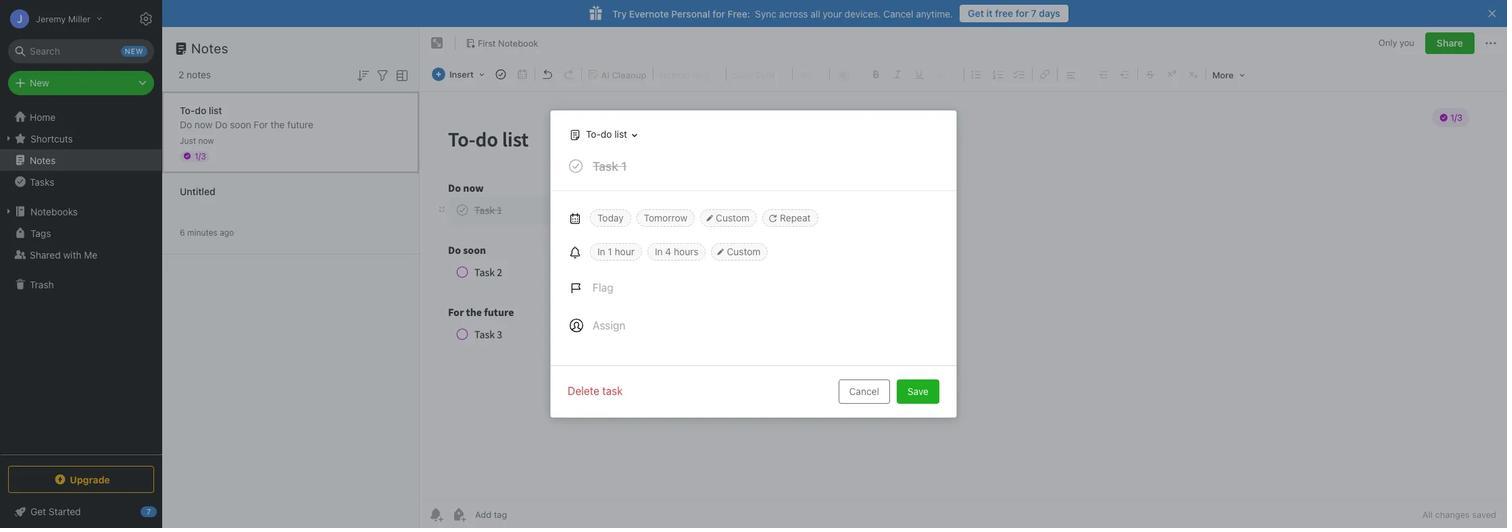 Task type: locate. For each thing, give the bounding box(es) containing it.
1 vertical spatial cancel
[[850, 386, 880, 398]]

do left soon
[[215, 119, 227, 130]]

0 vertical spatial do
[[195, 104, 206, 116]]

in inside button
[[598, 246, 606, 258]]

to- for to-do list do now do soon for the future
[[180, 104, 195, 116]]

evernote
[[629, 8, 669, 19]]

do inside field
[[601, 129, 612, 140]]

to-do list button
[[563, 125, 642, 145], [566, 125, 642, 145]]

to- inside the to-do list do now do soon for the future
[[180, 104, 195, 116]]

0 vertical spatial custom
[[716, 212, 750, 224]]

across
[[780, 8, 808, 19]]

1 in from the left
[[598, 246, 606, 258]]

all
[[1423, 510, 1433, 521]]

expand notebooks image
[[3, 206, 14, 217]]

list
[[209, 104, 222, 116], [615, 129, 627, 140]]

first
[[478, 38, 496, 48]]

hour
[[615, 246, 635, 258]]

0 vertical spatial to-
[[180, 104, 195, 116]]

1 vertical spatial notes
[[30, 155, 56, 166]]

1 horizontal spatial do
[[215, 119, 227, 130]]

minutes
[[187, 228, 218, 238]]

font family image
[[728, 65, 791, 84]]

changes
[[1436, 510, 1471, 521]]

0 horizontal spatial notes
[[30, 155, 56, 166]]

shortcuts button
[[0, 128, 162, 149]]

1 vertical spatial to-
[[586, 129, 601, 140]]

with
[[63, 249, 81, 261]]

repeat button
[[763, 210, 819, 227]]

1 horizontal spatial for
[[1016, 7, 1029, 19]]

to- inside to-do list button
[[586, 129, 601, 140]]

you
[[1400, 37, 1415, 48]]

save
[[908, 386, 929, 398]]

cancel left save on the right of page
[[850, 386, 880, 398]]

heading level image
[[655, 65, 725, 84]]

in 1 hour button
[[590, 243, 642, 261]]

custom right hours
[[727, 246, 761, 258]]

0 vertical spatial notes
[[191, 41, 229, 56]]

6 minutes ago
[[180, 228, 234, 238]]

custom button down enter task text field
[[701, 210, 757, 227]]

1 horizontal spatial list
[[615, 129, 627, 140]]

notes up tasks
[[30, 155, 56, 166]]

for
[[1016, 7, 1029, 19], [713, 8, 726, 19]]

new
[[30, 77, 49, 89]]

cancel
[[884, 8, 914, 19], [850, 386, 880, 398]]

1 for from the left
[[1016, 7, 1029, 19]]

in left 4
[[655, 246, 663, 258]]

1 vertical spatial do
[[601, 129, 612, 140]]

None search field
[[18, 39, 145, 64]]

tags
[[30, 228, 51, 239]]

notes up notes
[[191, 41, 229, 56]]

tree
[[0, 106, 162, 454]]

1 horizontal spatial cancel
[[884, 8, 914, 19]]

delete task link
[[568, 383, 623, 400]]

cancel right "devices."
[[884, 8, 914, 19]]

to- for to-do list
[[586, 129, 601, 140]]

now up 1/3
[[198, 136, 214, 146]]

soon
[[230, 119, 251, 130]]

list for to-do list do now do soon for the future
[[209, 104, 222, 116]]

custom button right hours
[[712, 243, 768, 261]]

upgrade button
[[8, 467, 154, 494]]

1 horizontal spatial to-
[[586, 129, 601, 140]]

2 to-do list button from the left
[[566, 125, 642, 145]]

0 horizontal spatial to-
[[180, 104, 195, 116]]

0 horizontal spatial for
[[713, 8, 726, 19]]

undo image
[[538, 65, 557, 84]]

notebooks link
[[0, 201, 162, 222]]

0 vertical spatial list
[[209, 104, 222, 116]]

in 4 hours
[[655, 246, 699, 258]]

hours
[[674, 246, 699, 258]]

0 vertical spatial custom button
[[701, 210, 757, 227]]

for for 7
[[1016, 7, 1029, 19]]

days
[[1039, 7, 1061, 19]]

for left 7
[[1016, 7, 1029, 19]]

get it free for 7 days button
[[960, 5, 1069, 22]]

custom for in 4 hours
[[727, 246, 761, 258]]

future
[[287, 119, 314, 130]]

7
[[1031, 7, 1037, 19]]

task image
[[492, 65, 510, 84]]

now up the just now at the left of the page
[[195, 119, 213, 130]]

in
[[598, 246, 606, 258], [655, 246, 663, 258]]

the
[[271, 119, 285, 130]]

in for in 1 hour
[[598, 246, 606, 258]]

for for free:
[[713, 8, 726, 19]]

do inside the to-do list do now do soon for the future
[[195, 104, 206, 116]]

do up the just at the left top of the page
[[180, 119, 192, 130]]

only you
[[1379, 37, 1415, 48]]

2 in from the left
[[655, 246, 663, 258]]

list inside to-do list button
[[615, 129, 627, 140]]

try evernote personal for free: sync across all your devices. cancel anytime.
[[613, 8, 953, 19]]

0 vertical spatial now
[[195, 119, 213, 130]]

devices.
[[845, 8, 881, 19]]

1 vertical spatial list
[[615, 129, 627, 140]]

1 horizontal spatial notes
[[191, 41, 229, 56]]

notes
[[191, 41, 229, 56], [30, 155, 56, 166]]

add tag image
[[451, 507, 467, 523]]

1
[[608, 246, 612, 258]]

notebook
[[498, 38, 538, 48]]

0 horizontal spatial list
[[209, 104, 222, 116]]

tomorrow button
[[637, 210, 695, 227]]

repeat
[[780, 212, 811, 224]]

tags button
[[0, 222, 162, 244]]

custom button for in 4 hours
[[712, 243, 768, 261]]

1 vertical spatial custom button
[[712, 243, 768, 261]]

to-
[[180, 104, 195, 116], [586, 129, 601, 140]]

new button
[[8, 71, 154, 95]]

0 vertical spatial cancel
[[884, 8, 914, 19]]

0 horizontal spatial in
[[598, 246, 606, 258]]

Search text field
[[18, 39, 145, 64]]

task
[[603, 385, 623, 398]]

0 horizontal spatial cancel
[[850, 386, 880, 398]]

1 horizontal spatial in
[[655, 246, 663, 258]]

2 do from the left
[[215, 119, 227, 130]]

trash link
[[0, 274, 162, 295]]

settings image
[[138, 11, 154, 27]]

custom
[[716, 212, 750, 224], [727, 246, 761, 258]]

list inside the to-do list do now do soon for the future
[[209, 104, 222, 116]]

custom button
[[701, 210, 757, 227], [712, 243, 768, 261]]

custom left repeat button
[[716, 212, 750, 224]]

2 for from the left
[[713, 8, 726, 19]]

for inside button
[[1016, 7, 1029, 19]]

custom button for tomorrow
[[701, 210, 757, 227]]

1 vertical spatial custom
[[727, 246, 761, 258]]

for left free:
[[713, 8, 726, 19]]

now
[[195, 119, 213, 130], [198, 136, 214, 146]]

1 horizontal spatial do
[[601, 129, 612, 140]]

0 horizontal spatial do
[[180, 119, 192, 130]]

just
[[180, 136, 196, 146]]

do
[[180, 119, 192, 130], [215, 119, 227, 130]]

in left the 1
[[598, 246, 606, 258]]

0 horizontal spatial do
[[195, 104, 206, 116]]

tasks button
[[0, 171, 162, 193]]

more image
[[1208, 65, 1250, 84]]

notes inside note list element
[[191, 41, 229, 56]]

do for to-do list
[[601, 129, 612, 140]]

Note Editor text field
[[420, 92, 1508, 501]]

in inside button
[[655, 246, 663, 258]]

in 4 hours button
[[648, 243, 706, 261]]



Task type: vqa. For each thing, say whether or not it's contained in the screenshot.
the top tab list
no



Task type: describe. For each thing, give the bounding box(es) containing it.
in 1 hour
[[598, 246, 635, 258]]

tree containing home
[[0, 106, 162, 454]]

for
[[254, 119, 268, 130]]

first notebook button
[[461, 34, 543, 53]]

tomorrow
[[644, 212, 688, 224]]

custom for tomorrow
[[716, 212, 750, 224]]

free:
[[728, 8, 751, 19]]

note list element
[[162, 27, 420, 529]]

just now
[[180, 136, 214, 146]]

alignment image
[[1060, 65, 1093, 84]]

1/3
[[195, 151, 206, 161]]

ago
[[220, 228, 234, 238]]

first notebook
[[478, 38, 538, 48]]

flag button
[[562, 272, 622, 304]]

6
[[180, 228, 185, 238]]

notes link
[[0, 149, 162, 171]]

home
[[30, 111, 56, 123]]

notebooks
[[30, 206, 78, 217]]

font color image
[[832, 65, 865, 84]]

all changes saved
[[1423, 510, 1497, 521]]

untitled
[[180, 186, 215, 197]]

insert image
[[429, 65, 490, 84]]

1 do from the left
[[180, 119, 192, 130]]

flag
[[593, 282, 614, 294]]

today
[[598, 212, 624, 224]]

1 vertical spatial now
[[198, 136, 214, 146]]

4
[[666, 246, 672, 258]]

cancel button
[[839, 380, 890, 404]]

save button
[[897, 380, 940, 404]]

delete
[[568, 385, 600, 398]]

cancel inside button
[[850, 386, 880, 398]]

free
[[995, 7, 1014, 19]]

to-do list do now do soon for the future
[[180, 104, 314, 130]]

personal
[[672, 8, 710, 19]]

saved
[[1473, 510, 1497, 521]]

font size image
[[794, 65, 828, 84]]

your
[[823, 8, 842, 19]]

only
[[1379, 37, 1398, 48]]

share button
[[1426, 32, 1475, 54]]

all
[[811, 8, 821, 19]]

anytime.
[[916, 8, 953, 19]]

list for to-do list
[[615, 129, 627, 140]]

home link
[[0, 106, 162, 128]]

expand note image
[[429, 35, 446, 51]]

shared with me link
[[0, 244, 162, 266]]

to-do list
[[586, 129, 627, 140]]

get
[[968, 7, 985, 19]]

note window element
[[420, 27, 1508, 529]]

assign button
[[562, 310, 634, 342]]

shared with me
[[30, 249, 98, 261]]

me
[[84, 249, 98, 261]]

2 notes
[[179, 69, 211, 80]]

Go to note or move task field
[[563, 125, 642, 145]]

tasks
[[30, 176, 54, 188]]

shared
[[30, 249, 61, 261]]

2
[[179, 69, 184, 80]]

it
[[987, 7, 993, 19]]

trash
[[30, 279, 54, 290]]

in for in 4 hours
[[655, 246, 663, 258]]

now inside the to-do list do now do soon for the future
[[195, 119, 213, 130]]

sync
[[755, 8, 777, 19]]

shortcuts
[[30, 133, 73, 144]]

share
[[1437, 37, 1464, 49]]

assign
[[593, 320, 626, 332]]

try
[[613, 8, 627, 19]]

highlight image
[[930, 65, 963, 84]]

upgrade
[[70, 474, 110, 486]]

Enter task text field
[[592, 158, 941, 181]]

get it free for 7 days
[[968, 7, 1061, 19]]

1 to-do list button from the left
[[563, 125, 642, 145]]

add a reminder image
[[428, 507, 444, 523]]

notes
[[187, 69, 211, 80]]

delete task
[[568, 385, 623, 398]]

today button
[[590, 210, 631, 227]]

do for to-do list do now do soon for the future
[[195, 104, 206, 116]]



